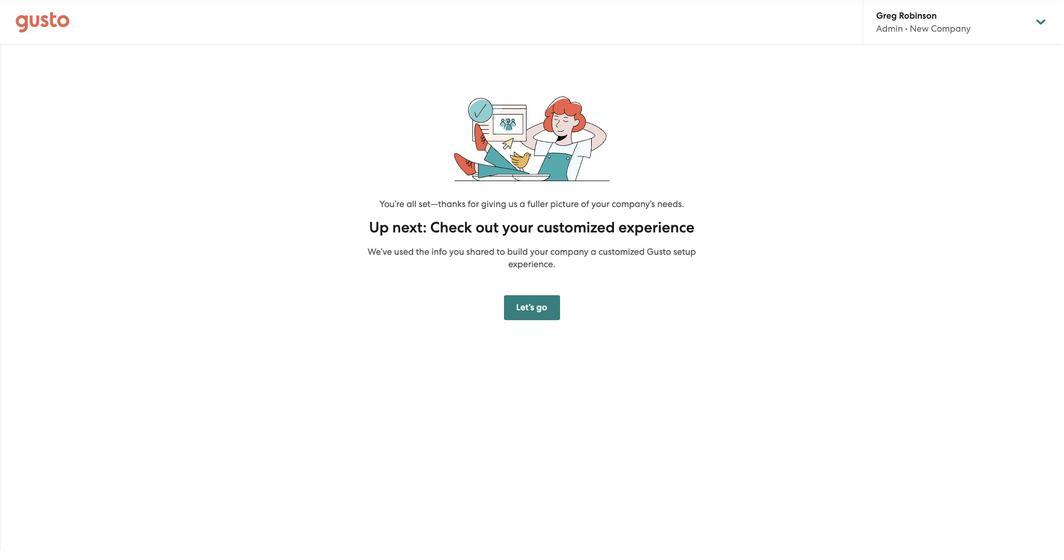 Task type: describe. For each thing, give the bounding box(es) containing it.
let's go
[[517, 302, 548, 313]]

of
[[581, 199, 590, 209]]

next:
[[393, 219, 427, 237]]

let's
[[517, 302, 535, 313]]

to
[[497, 247, 505, 257]]

you
[[450, 247, 464, 257]]

0 vertical spatial your
[[592, 199, 610, 209]]

your inside the we've used the info you shared to build your company a customized gusto setup experience.
[[530, 247, 549, 257]]

build
[[508, 247, 528, 257]]

•
[[906, 23, 908, 34]]

you're
[[380, 199, 405, 209]]

up
[[369, 219, 389, 237]]

experience
[[619, 219, 695, 237]]

experience.
[[509, 259, 556, 270]]

let's go button
[[504, 295, 560, 320]]

0 vertical spatial a
[[520, 199, 526, 209]]

company
[[932, 23, 971, 34]]

greg robinson admin • new company
[[877, 10, 971, 34]]

home image
[[16, 12, 70, 32]]

check
[[431, 219, 472, 237]]

set—thanks
[[419, 199, 466, 209]]

customized inside the we've used the info you shared to build your company a customized gusto setup experience.
[[599, 247, 645, 257]]

info
[[432, 247, 447, 257]]

us
[[509, 199, 518, 209]]

all
[[407, 199, 417, 209]]

used
[[394, 247, 414, 257]]



Task type: vqa. For each thing, say whether or not it's contained in the screenshot.
of
yes



Task type: locate. For each thing, give the bounding box(es) containing it.
your
[[592, 199, 610, 209], [503, 219, 534, 237], [530, 247, 549, 257]]

up next: check out your customized experience
[[369, 219, 695, 237]]

setup
[[674, 247, 696, 257]]

admin
[[877, 23, 904, 34]]

your down us
[[503, 219, 534, 237]]

robinson
[[900, 10, 937, 21]]

your right of
[[592, 199, 610, 209]]

the
[[416, 247, 430, 257]]

company
[[551, 247, 589, 257]]

1 horizontal spatial a
[[591, 247, 597, 257]]

1 vertical spatial customized
[[599, 247, 645, 257]]

customized
[[537, 219, 615, 237], [599, 247, 645, 257]]

out
[[476, 219, 499, 237]]

we've
[[368, 247, 392, 257]]

a right company
[[591, 247, 597, 257]]

needs.
[[658, 199, 685, 209]]

0 vertical spatial customized
[[537, 219, 615, 237]]

a inside the we've used the info you shared to build your company a customized gusto setup experience.
[[591, 247, 597, 257]]

1 vertical spatial a
[[591, 247, 597, 257]]

shared
[[467, 247, 495, 257]]

gusto
[[647, 247, 672, 257]]

for
[[468, 199, 479, 209]]

giving
[[482, 199, 507, 209]]

a
[[520, 199, 526, 209], [591, 247, 597, 257]]

go
[[537, 302, 548, 313]]

a right us
[[520, 199, 526, 209]]

1 vertical spatial your
[[503, 219, 534, 237]]

we've used the info you shared to build your company a customized gusto setup experience.
[[368, 247, 696, 270]]

fuller
[[528, 199, 549, 209]]

company's
[[612, 199, 656, 209]]

customized left the gusto
[[599, 247, 645, 257]]

customized up company
[[537, 219, 615, 237]]

you're all set—thanks for giving us a fuller picture of your company's needs.
[[380, 199, 685, 209]]

your up experience.
[[530, 247, 549, 257]]

greg
[[877, 10, 897, 21]]

picture
[[551, 199, 579, 209]]

new
[[910, 23, 929, 34]]

0 horizontal spatial a
[[520, 199, 526, 209]]

2 vertical spatial your
[[530, 247, 549, 257]]



